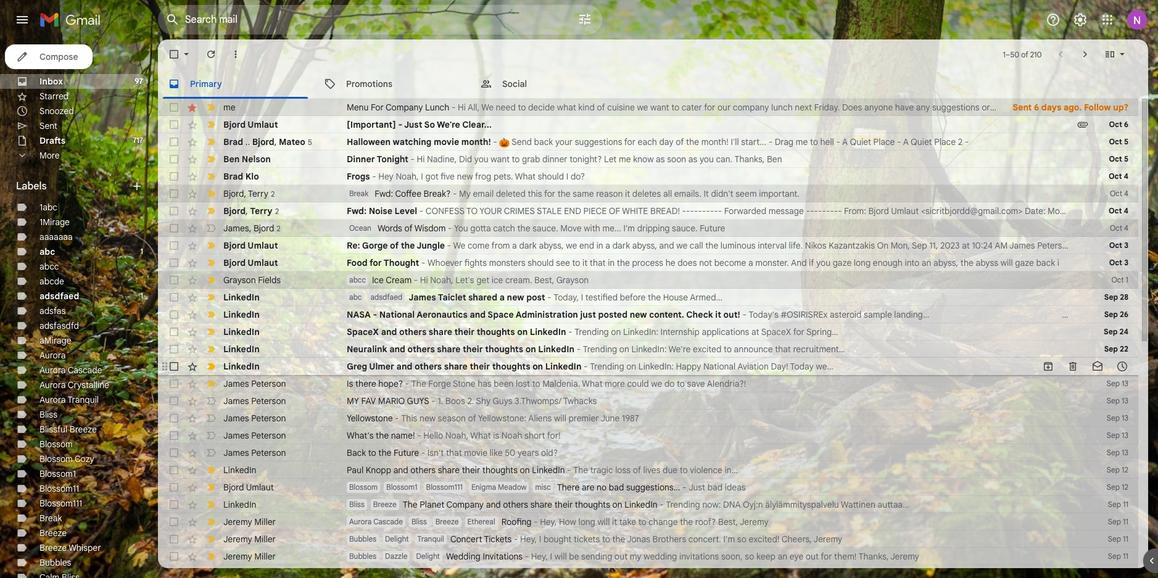 Task type: describe. For each thing, give the bounding box(es) containing it.
gotta
[[470, 223, 491, 234]]

blossom1 inside the labels navigation
[[39, 468, 76, 479]]

6 row from the top
[[158, 185, 1139, 202]]

0 vertical spatial me
[[223, 102, 235, 113]]

oct 3 for re: gorge of the jungle - we come from a dark abyss, we end in a dark abyss, and we call the luminous interval life. nikos kazantzakis on mon, sep 11, 2023 at 10:24 am james peterson <ja
[[1109, 241, 1129, 250]]

on up "take"
[[613, 499, 622, 510]]

today,
[[554, 292, 579, 303]]

2 horizontal spatial abyss,
[[934, 257, 958, 268]]

26 row from the top
[[158, 531, 1139, 548]]

promotions
[[346, 78, 392, 89]]

0 horizontal spatial national
[[379, 309, 415, 320]]

amirage link
[[39, 335, 71, 346]]

send
[[512, 136, 532, 147]]

seem
[[736, 188, 757, 199]]

1 horizontal spatial you
[[700, 154, 714, 165]]

1 dark from the left
[[519, 240, 537, 251]]

1 vertical spatial suggestions
[[575, 136, 622, 147]]

3 for food for thought - whoever fights monsters should see to it that in the process he does not become a monster. and if you gaze long enough into an abyss, the abyss will gaze back i
[[1124, 258, 1129, 267]]

0 horizontal spatial best,
[[534, 275, 554, 286]]

14 row from the top
[[158, 323, 1139, 341]]

1 vertical spatial just
[[689, 482, 705, 493]]

for left them!
[[821, 551, 832, 562]]

1 horizontal spatial adsdfaed
[[371, 292, 402, 302]]

Search mail text field
[[185, 14, 543, 26]]

17 row from the top
[[158, 375, 1139, 392]]

snoozed
[[39, 106, 74, 117]]

12 for bjord umlaut
[[1122, 483, 1129, 492]]

on down the posted
[[611, 326, 621, 338]]

are
[[582, 482, 595, 493]]

0 horizontal spatial fwd:
[[347, 205, 367, 217]]

to left the grab
[[512, 154, 520, 165]]

peterson for what's the name! - hello noah, what is noah short for!
[[251, 430, 286, 441]]

aurora cascade inside the labels navigation
[[39, 365, 102, 376]]

if
[[809, 257, 814, 268]]

roofing - hey, how long will it take to change the roof? best, jeremy
[[502, 516, 769, 528]]

hell
[[820, 136, 834, 147]]

abcc for abcc
[[39, 261, 59, 272]]

2 ben from the left
[[767, 154, 782, 165]]

refresh image
[[205, 48, 217, 60]]

will left "take"
[[598, 516, 610, 528]]

breeze down knopp
[[373, 500, 397, 509]]

will left be
[[555, 551, 567, 562]]

, left mateo at the left top of the page
[[274, 136, 277, 147]]

of right the kind
[[597, 102, 605, 113]]

thought
[[384, 257, 419, 268]]

on down administration at the bottom left of the page
[[517, 326, 528, 338]]

13 for 1987
[[1122, 413, 1129, 423]]

i for bought
[[539, 534, 541, 545]]

2 bad from the left
[[708, 482, 723, 493]]

for right this
[[544, 188, 555, 199]]

peterson for yellowstone - this new season of yellowstone: aliens will premier june 1987
[[251, 413, 286, 424]]

jungle
[[417, 240, 445, 251]]

you
[[454, 223, 468, 234]]

got
[[425, 171, 439, 182]]

let's
[[456, 275, 474, 286]]

0 horizontal spatial an
[[778, 551, 788, 562]]

1 vertical spatial should
[[528, 257, 554, 268]]

new down before
[[630, 309, 647, 320]]

sep 28
[[1104, 292, 1129, 302]]

and down enigma meadow
[[486, 499, 501, 510]]

breeze up cozy
[[70, 424, 97, 435]]

to left set
[[1039, 102, 1047, 113]]

new down cream.
[[507, 292, 524, 303]]

1 horizontal spatial mon,
[[1048, 205, 1067, 217]]

oct 5 for halloween watching movie month!
[[1109, 137, 1129, 146]]

1 vertical spatial 50
[[505, 447, 516, 458]]

to right need
[[518, 102, 526, 113]]

and up neuralink
[[381, 326, 397, 338]]

jeremy miller for roofing
[[223, 516, 276, 528]]

of down words
[[390, 240, 399, 251]]

oct for re: gorge of the jungle
[[1109, 241, 1123, 250]]

bjord umlaut for [important] - just so we're clear...
[[223, 119, 278, 130]]

thanks, for them!
[[859, 551, 889, 562]]

the left process
[[617, 257, 630, 268]]

on up lost
[[526, 344, 536, 355]]

will up for!
[[554, 413, 566, 424]]

for
[[371, 102, 384, 113]]

it left out!
[[715, 309, 721, 320]]

of
[[609, 205, 620, 217]]

new up "hello"
[[420, 413, 436, 424]]

we right could
[[651, 378, 662, 389]]

to left hell
[[810, 136, 818, 147]]

the up knopp
[[378, 447, 391, 458]]

, for row containing james
[[249, 222, 251, 234]]

it down the end
[[583, 257, 588, 268]]

dinner
[[347, 154, 375, 165]]

on up is there hope? - the forge stone has been lost to maldenia. what more could we do to save alendria?!
[[533, 361, 543, 372]]

2 horizontal spatial what
[[582, 378, 603, 389]]

row containing james
[[158, 220, 1139, 237]]

planet
[[420, 499, 444, 510]]

a right from
[[512, 240, 517, 251]]

1 ben from the left
[[223, 154, 240, 165]]

20 row from the top
[[158, 427, 1139, 444]]

9 row from the top
[[158, 237, 1139, 254]]

menu for company lunch - hi all, we need to decide what kind of cuisine we want to cater for our company lunch next friday. does anyone have any suggestions or do we want to just set up
[[347, 102, 1090, 113]]

3 for re: gorge of the jungle - we come from a dark abyss, we end in a dark abyss, and we call the luminous interval life. nikos kazantzakis on mon, sep 11, 2023 at 10:24 am james peterson <ja
[[1124, 241, 1129, 250]]

1 vertical spatial movie
[[464, 447, 488, 458]]

0 vertical spatial hey,
[[540, 516, 557, 528]]

bjord umlaut for re: gorge of the jungle
[[223, 240, 278, 251]]

settings image
[[1073, 12, 1088, 27]]

bubbles inside the labels navigation
[[39, 557, 71, 568]]

10 row from the top
[[158, 254, 1139, 272]]

tab list containing primary
[[158, 69, 1148, 99]]

sep 13 for maldenia.
[[1107, 379, 1129, 388]]

0 vertical spatial hi
[[458, 102, 466, 113]]

labels
[[16, 180, 47, 193]]

noise
[[369, 205, 392, 217]]

aurora for aurora crystalline link
[[39, 380, 66, 391]]

james peterson for back to the future
[[223, 447, 286, 458]]

frogs - hey noah, i got five new frog pets. what should i do?
[[347, 171, 585, 182]]

a down me...
[[606, 240, 610, 251]]

linkedin: for we're
[[632, 344, 667, 355]]

1 horizontal spatial that
[[590, 257, 606, 268]]

26
[[1120, 310, 1129, 319]]

1 vertical spatial hi
[[417, 154, 425, 165]]

peterson for is there hope? - the forge stone has been lost to maldenia. what more could we do to save alendria?!
[[251, 378, 286, 389]]

1 horizontal spatial me
[[619, 154, 631, 165]]

2 month! from the left
[[701, 136, 729, 147]]

forge
[[428, 378, 451, 389]]

miller for wedding invitations
[[254, 551, 276, 562]]

aurora cascade inside row
[[349, 517, 403, 526]]

sep 13 for twhacks
[[1107, 396, 1129, 405]]

sep 11 for eye
[[1108, 552, 1129, 561]]

to right due
[[680, 465, 688, 476]]

social tab
[[470, 69, 626, 99]]

did
[[459, 154, 472, 165]]

1 horizontal spatial bliss
[[349, 500, 365, 509]]

aaaaaaa
[[39, 231, 73, 243]]

we…
[[816, 361, 834, 372]]

blossom11
[[39, 483, 79, 494]]

27 row from the top
[[158, 548, 1139, 565]]

0 vertical spatial noah,
[[396, 171, 419, 182]]

of right loss
[[633, 465, 641, 476]]

0 horizontal spatial delight
[[385, 534, 409, 544]]

row containing me
[[158, 99, 1139, 116]]

2 vertical spatial the
[[403, 499, 418, 510]]

1 place from the left
[[874, 136, 895, 147]]

1 gaze from the left
[[833, 257, 852, 268]]

the planet company and others share their thoughts on linkedin - trending now: dna oyj:n älylämmityspalvelu wattinen auttaa… ͏ ͏ ͏ ͏ ͏ ͏ ͏ ͏ ͏ ͏ ͏ ͏ ͏ ͏ ͏ ͏ ͏ ͏ ͏ ͏ ͏ ͏ ͏ ͏ ͏ ͏ ͏ ͏ ͏ ͏ ͏ ͏ ͏ ͏ ͏ ͏ ͏ ͏ ͏ ͏ ͏ ͏ ͏ ͏ ͏ ͏ ͏ ͏ ͏ ͏ ͏ ͏ ͏ ͏ ͏ ͏ ͏ ͏ ͏ ͏ ͏ ͏ ͏ ͏ ͏ ͏ ͏ ͏ ͏ ͏ ͏
[[403, 499, 1066, 510]]

drafts link
[[39, 135, 65, 146]]

social
[[502, 78, 527, 89]]

isn't
[[428, 447, 444, 458]]

2 sauce. from the left
[[672, 223, 698, 234]]

1 vertical spatial in
[[608, 257, 615, 268]]

abcc link
[[39, 261, 59, 272]]

on up more
[[619, 344, 629, 355]]

lives
[[643, 465, 661, 476]]

sent for sent 6 days ago. follow up?
[[1013, 102, 1032, 113]]

bliss inside the labels navigation
[[39, 409, 57, 420]]

of right day
[[676, 136, 684, 147]]

i right today,
[[581, 292, 583, 303]]

2 spacex from the left
[[761, 326, 791, 338]]

yellowstone - this new season of yellowstone: aliens will premier june 1987
[[347, 413, 639, 424]]

aaaaaaa link
[[39, 231, 73, 243]]

fights
[[465, 257, 487, 268]]

meadow
[[498, 483, 527, 492]]

2 vertical spatial blossom
[[349, 483, 378, 492]]

aurora inside row
[[349, 517, 372, 526]]

aurora for aurora tranquil link
[[39, 394, 66, 405]]

and up ulmer
[[389, 344, 405, 355]]

sep 13 for old?
[[1107, 448, 1129, 457]]

oct 5 for dinner tonight
[[1109, 154, 1129, 164]]

thanks, for can.
[[735, 154, 765, 165]]

life.
[[789, 240, 803, 251]]

twhacks
[[563, 396, 597, 407]]

out!
[[724, 309, 740, 320]]

aliens
[[528, 413, 552, 424]]

no
[[597, 482, 607, 493]]

i left do?
[[566, 171, 569, 182]]

drag
[[775, 136, 794, 147]]

piece
[[583, 205, 607, 217]]

1 vertical spatial we're
[[669, 344, 691, 355]]

break fwd: coffee break? - my email deleted this for the same reason it deletes all emails. it didn't seem important.
[[349, 188, 800, 199]]

adsfas
[[39, 305, 66, 317]]

2 inside james , bjord 2
[[277, 224, 281, 233]]

blossom for blossom link
[[39, 439, 73, 450]]

1 horizontal spatial what
[[515, 171, 536, 182]]

lunch
[[771, 102, 793, 113]]

to right see
[[572, 257, 580, 268]]

i for got
[[421, 171, 423, 182]]

post
[[526, 292, 545, 303]]

1 vertical spatial future
[[394, 447, 419, 458]]

1 horizontal spatial national
[[703, 361, 736, 372]]

their up stone
[[463, 344, 483, 355]]

to right tickets
[[602, 534, 610, 545]]

come
[[468, 240, 490, 251]]

on up could
[[627, 361, 636, 372]]

1 vertical spatial long
[[579, 516, 595, 528]]

ben nelson
[[223, 154, 271, 165]]

and down shared
[[470, 309, 486, 320]]

cozy
[[75, 454, 94, 465]]

for down '#osirisrex'
[[793, 326, 805, 338]]

the left house
[[648, 292, 661, 303]]

change
[[649, 516, 678, 528]]

like
[[490, 447, 503, 458]]

the left name!
[[376, 430, 389, 441]]

email
[[473, 188, 494, 199]]

1 horizontal spatial long
[[854, 257, 871, 268]]

1 horizontal spatial just
[[1049, 102, 1064, 113]]

aurora crystalline link
[[39, 380, 109, 391]]

0 horizontal spatial do
[[665, 378, 675, 389]]

1 horizontal spatial 2023
[[1095, 205, 1114, 217]]

älylämmityspalvelu
[[765, 499, 839, 510]]

0 horizontal spatial abyss,
[[539, 240, 564, 251]]

0 vertical spatial at
[[962, 240, 970, 251]]

new up my
[[457, 171, 473, 182]]

aeronautics
[[417, 309, 468, 320]]

the left abyss
[[961, 257, 974, 268]]

1 vertical spatial i'm
[[724, 534, 735, 545]]

11 for jeremy
[[1123, 534, 1129, 544]]

1 vertical spatial back
[[1036, 257, 1055, 268]]

lunch
[[425, 102, 449, 113]]

more
[[605, 378, 625, 389]]

0 vertical spatial we
[[481, 102, 494, 113]]

does
[[842, 102, 862, 113]]

umlaut for food for thought
[[248, 257, 278, 268]]

1 horizontal spatial want
[[650, 102, 669, 113]]

in…
[[725, 465, 738, 476]]

the up 'end'
[[558, 188, 571, 199]]

1 vertical spatial that
[[775, 344, 791, 355]]

0 vertical spatial should
[[538, 171, 564, 182]]

their up the has
[[470, 361, 490, 372]]

jeremy miller for concert
[[223, 534, 276, 545]]

their up the enigma
[[462, 465, 480, 476]]

hey, for will
[[531, 551, 548, 562]]

misc
[[535, 483, 551, 492]]

from
[[492, 240, 510, 251]]

i'll
[[731, 136, 739, 147]]

aurora down amirage link at the bottom of page
[[39, 350, 66, 361]]

1 50 of 210
[[1003, 50, 1042, 59]]

12 for linkedin
[[1122, 465, 1129, 475]]

1 vertical spatial just
[[580, 309, 596, 320]]

cascade inside the labels navigation
[[68, 365, 102, 376]]

is
[[493, 430, 499, 441]]

and up the he
[[659, 240, 674, 251]]

it left "take"
[[612, 516, 617, 528]]

abcde
[[39, 276, 64, 287]]

peterson for my fav mario guys - 1. boos 2. shy guys 3.thwomps/ twhacks
[[251, 396, 286, 407]]

to right "take"
[[638, 516, 646, 528]]

1 vertical spatial 2023
[[940, 240, 960, 251]]

0 horizontal spatial back
[[534, 136, 553, 147]]

suggestions...
[[626, 482, 680, 493]]

0 vertical spatial fwd:
[[375, 188, 393, 199]]

15 row from the top
[[158, 341, 1139, 358]]

words
[[378, 223, 402, 234]]

breeze link
[[39, 528, 67, 539]]

advanced search options image
[[573, 7, 597, 31]]

4 13 from the top
[[1122, 431, 1129, 440]]

2 place from the left
[[934, 136, 956, 147]]

soon,
[[721, 551, 743, 562]]

from:
[[844, 205, 866, 217]]

search mail image
[[162, 9, 184, 31]]

1 vertical spatial the
[[573, 465, 588, 476]]

it right reason
[[625, 188, 630, 199]]

blossom1 inside row
[[386, 483, 417, 492]]

the left roof?
[[680, 516, 693, 528]]

2 grayson from the left
[[556, 275, 589, 286]]

dazzle
[[385, 552, 408, 561]]

i for will
[[550, 551, 552, 562]]

21 row from the top
[[158, 444, 1139, 462]]

break for break fwd: coffee break? - my email deleted this for the same reason it deletes all emails. it didn't seem important.
[[349, 189, 369, 198]]

boos
[[445, 396, 465, 407]]

tranquil inside the labels navigation
[[68, 394, 99, 405]]

5 for halloween watching movie month!
[[1124, 137, 1129, 146]]

1 vertical spatial me
[[796, 136, 808, 147]]

is there hope? - the forge stone has been lost to maldenia. what more could we do to save alendria?!
[[347, 378, 746, 389]]

to right lost
[[532, 378, 540, 389]]

1 vertical spatial mon,
[[891, 240, 910, 251]]

0 horizontal spatial at
[[752, 326, 759, 338]]

before
[[620, 292, 646, 303]]

0 horizontal spatial in
[[597, 240, 603, 251]]

a up the space
[[500, 292, 505, 303]]

row containing brad klo
[[158, 168, 1139, 185]]

main content containing primary
[[158, 39, 1148, 578]]

the down "take"
[[612, 534, 625, 545]]

to left "save"
[[677, 378, 685, 389]]

5 inside brad .. bjord , mateo 5
[[308, 137, 312, 147]]

row containing ben nelson
[[158, 151, 1139, 168]]

0 vertical spatial movie
[[434, 136, 459, 147]]

abcc for abcc ice cream - hi noah, let's get ice cream. best, grayson
[[349, 275, 366, 284]]

for left each
[[624, 136, 636, 147]]

2 row from the top
[[158, 116, 1139, 133]]

we left call
[[676, 240, 688, 251]]

#osirisrex
[[781, 309, 828, 320]]

0 horizontal spatial what
[[470, 430, 491, 441]]

maldenia.
[[543, 378, 580, 389]]

1 bjord , terry 2 from the top
[[223, 188, 275, 199]]

jeremy miller for wedding
[[223, 551, 276, 562]]

0 vertical spatial future
[[700, 223, 725, 234]]

aurora tranquil
[[39, 394, 99, 405]]

season
[[438, 413, 466, 424]]

11 for wattinen
[[1123, 500, 1129, 509]]

will down am
[[1001, 257, 1013, 268]]

terry for 6th row from the top of the main content containing primary
[[248, 188, 268, 199]]

1 horizontal spatial 50
[[1010, 50, 1020, 59]]

to
[[466, 205, 478, 217]]

sep 12 for linkedin
[[1107, 465, 1129, 475]]

oct for [important] - just so we're clear...
[[1109, 120, 1122, 129]]

blossom111 link
[[39, 498, 82, 509]]

adsfas link
[[39, 305, 66, 317]]

of down my fav mario guys - 1. boos 2. shy guys 3.thwomps/ twhacks
[[468, 413, 476, 424]]

we left the end
[[566, 240, 577, 251]]

each
[[638, 136, 657, 147]]

0 vertical spatial i'm
[[624, 223, 635, 234]]

just inside [important] - just so we're clear... link
[[404, 119, 422, 130]]

start...
[[741, 136, 766, 147]]

am
[[995, 240, 1008, 251]]

to left 'cater'
[[672, 102, 680, 113]]

1 vertical spatial we
[[453, 240, 466, 251]]

1 quiet from the left
[[850, 136, 871, 147]]

, for 22th row from the bottom
[[246, 205, 248, 216]]

0 vertical spatial an
[[922, 257, 931, 268]]

2 horizontal spatial you
[[816, 257, 831, 268]]

break link
[[39, 513, 62, 524]]

2 vertical spatial linkedin:
[[639, 361, 674, 372]]

brad for brad klo
[[223, 171, 243, 182]]

james peterson for my fav mario guys
[[223, 396, 286, 407]]

of left 210
[[1021, 50, 1028, 59]]

to right back
[[368, 447, 376, 458]]

take
[[619, 516, 636, 528]]

abc inside the labels navigation
[[39, 246, 55, 257]]

<sicritbjordd@gmail.com>
[[921, 205, 1023, 217]]

more image
[[230, 48, 242, 60]]



Task type: vqa. For each thing, say whether or not it's contained in the screenshot.
cell corresponding to 13th row from the bottom
no



Task type: locate. For each thing, give the bounding box(es) containing it.
1 oct 5 from the top
[[1109, 137, 1129, 146]]

1 jeremy miller from the top
[[223, 516, 276, 528]]

for down gorge at the top left
[[370, 257, 382, 268]]

row containing grayson fields
[[158, 272, 1139, 289]]

umlaut for [important] - just so we're clear...
[[248, 119, 278, 130]]

oct for fwd: noise level
[[1109, 206, 1122, 215]]

0 vertical spatial abc
[[39, 246, 55, 257]]

fav
[[361, 396, 376, 407]]

blossom1 up blossom11 link
[[39, 468, 76, 479]]

bubbles for concert tickets - hey, i bought tickets to the jonas brothers concert. i'm so excited! cheers, jeremy
[[349, 534, 376, 544]]

a right hell
[[842, 136, 848, 147]]

labels heading
[[16, 180, 131, 193]]

1 vertical spatial linkedin:
[[632, 344, 667, 355]]

i'm up soon,
[[724, 534, 735, 545]]

will
[[1001, 257, 1013, 268], [554, 413, 566, 424], [598, 516, 610, 528], [555, 551, 567, 562]]

terry for 22th row from the bottom
[[250, 205, 273, 216]]

1 horizontal spatial suggestions
[[932, 102, 980, 113]]

nasa
[[347, 309, 371, 320]]

bjord , terry 2 down klo on the left
[[223, 188, 275, 199]]

days
[[1042, 102, 1062, 113]]

2 vertical spatial that
[[446, 447, 462, 458]]

1 horizontal spatial blossom111
[[426, 483, 463, 492]]

0 horizontal spatial ben
[[223, 154, 240, 165]]

halloween watching movie month!
[[347, 136, 491, 147]]

1 11 from the top
[[1123, 500, 1129, 509]]

future down name!
[[394, 447, 419, 458]]

blissful
[[39, 424, 67, 435]]

2 3 from the top
[[1124, 258, 1129, 267]]

1 brad from the top
[[223, 136, 243, 147]]

0 horizontal spatial just
[[404, 119, 422, 130]]

4 bjord umlaut from the top
[[223, 482, 274, 493]]

noah, up coffee
[[396, 171, 419, 182]]

0 horizontal spatial cascade
[[68, 365, 102, 376]]

just left so
[[404, 119, 422, 130]]

cream
[[386, 275, 412, 286]]

coffee
[[395, 188, 421, 199]]

2 as from the left
[[689, 154, 698, 165]]

0 vertical spatial break
[[349, 189, 369, 198]]

0 horizontal spatial want
[[491, 154, 510, 165]]

today's
[[749, 309, 779, 320]]

6 for sent
[[1034, 102, 1039, 113]]

main menu image
[[15, 12, 30, 27]]

1 horizontal spatial delight
[[416, 552, 440, 561]]

didn't
[[711, 188, 733, 199]]

do down "greg ulmer and others share their thoughts on linkedin - trending on linkedin: happy national aviation day! today we… ͏ ͏ ͏ ͏ ͏ ͏ ͏ ͏ ͏ ͏ ͏ ͏ ͏ ͏ ͏ ͏ ͏ ͏ ͏ ͏ ͏ ͏ ͏ ͏ ͏ ͏ ͏ ͏ ͏ ͏ ͏ ͏ ͏ ͏ ͏ ͏ ͏ ͏ ͏ ͏ ͏ ͏ ͏ ͏ ͏ ͏ ͏ ͏ ͏ ͏ ͏ ͏ ͏ ͏ ͏ ͏ ͏ ͏ ͏ ͏ ͏ ͏ ͏ ͏ ͏ ͏ ͏ ͏ ͏ ͏"
[[665, 378, 675, 389]]

sep 13 for 1987
[[1107, 413, 1129, 423]]

blossom for blossom cozy
[[39, 454, 73, 465]]

22 row from the top
[[158, 462, 1139, 479]]

bubbles for wedding invitations - hey, i will be sending out my wedding invitations soon, so keep an eye out for them! thanks, jeremy
[[349, 552, 376, 561]]

re:
[[347, 240, 360, 251]]

back left i
[[1036, 257, 1055, 268]]

1 horizontal spatial best,
[[718, 516, 738, 528]]

break inside the labels navigation
[[39, 513, 62, 524]]

with
[[584, 223, 600, 234]]

for
[[704, 102, 715, 113], [624, 136, 636, 147], [544, 188, 555, 199], [370, 257, 382, 268], [793, 326, 805, 338], [821, 551, 832, 562]]

aurora for aurora cascade link
[[39, 365, 66, 376]]

0 horizontal spatial out
[[615, 551, 628, 562]]

2 james peterson from the top
[[223, 396, 286, 407]]

we right cuisine
[[637, 102, 648, 113]]

3 james peterson from the top
[[223, 413, 286, 424]]

hi right cream
[[420, 275, 428, 286]]

back
[[534, 136, 553, 147], [1036, 257, 1055, 268]]

1 horizontal spatial bad
[[708, 482, 723, 493]]

clear...
[[462, 119, 492, 130]]

0 vertical spatial we're
[[437, 119, 460, 130]]

you right if
[[816, 257, 831, 268]]

0 vertical spatial thanks,
[[735, 154, 765, 165]]

sauce. down "stale"
[[533, 223, 558, 234]]

1 sep 13 from the top
[[1107, 379, 1129, 388]]

them!
[[834, 551, 857, 562]]

3 13 from the top
[[1122, 413, 1129, 423]]

0 vertical spatial blossom
[[39, 439, 73, 450]]

aurora down aurora link
[[39, 365, 66, 376]]

3 row from the top
[[158, 133, 1139, 151]]

so left keep
[[745, 551, 754, 562]]

aurora
[[39, 350, 66, 361], [39, 365, 66, 376], [39, 380, 66, 391], [39, 394, 66, 405], [349, 517, 372, 526]]

at up announce
[[752, 326, 759, 338]]

1mirage link
[[39, 217, 70, 228]]

james taiclet shared a new post - today, i testified before the house armed… ͏ ͏ ͏ ͏ ͏ ͏ ͏ ͏ ͏ ͏ ͏ ͏ ͏ ͏ ͏ ͏ ͏ ͏ ͏ ͏ ͏ ͏ ͏ ͏ ͏ ͏ ͏ ͏ ͏ ͏ ͏ ͏ ͏ ͏ ͏ ͏ ͏ ͏ ͏ ͏ ͏ ͏ ͏ ͏ ͏ ͏ ͏ ͏ ͏ ͏ ͏ ͏ ͏ ͏ ͏ ͏ ͏ ͏ ͏ ͏ ͏ ͏ ͏ ͏ ͏ ͏ ͏ ͏ ͏ ͏ ͏ ͏ ͏ ͏ ͏ ͏ ͏ ͏ ͏
[[409, 292, 897, 303]]

we right or
[[1005, 102, 1016, 113]]

alendria?!
[[707, 378, 746, 389]]

2 jeremy miller from the top
[[223, 534, 276, 545]]

1 vertical spatial an
[[778, 551, 788, 562]]

0 horizontal spatial spacex
[[347, 326, 379, 338]]

0 horizontal spatial suggestions
[[575, 136, 622, 147]]

0 horizontal spatial as
[[656, 154, 665, 165]]

2 12 from the top
[[1122, 483, 1129, 492]]

1 vertical spatial national
[[703, 361, 736, 372]]

None search field
[[158, 5, 602, 35]]

1 vertical spatial 12
[[1122, 483, 1129, 492]]

0 horizontal spatial we
[[453, 240, 466, 251]]

thanks, right them!
[[859, 551, 889, 562]]

2 oct 5 from the top
[[1109, 154, 1129, 164]]

1 out from the left
[[615, 551, 628, 562]]

delight right dazzle
[[416, 552, 440, 561]]

hey, for bought
[[520, 534, 537, 545]]

11 row from the top
[[158, 272, 1139, 289]]

1 horizontal spatial do
[[992, 102, 1003, 113]]

guys
[[493, 396, 513, 407]]

adsdfaed up adsfas link at the bottom
[[39, 291, 79, 302]]

11
[[1123, 500, 1129, 509], [1123, 517, 1129, 526], [1123, 534, 1129, 544], [1123, 552, 1129, 561]]

tab list
[[158, 69, 1148, 99]]

1 13 from the top
[[1122, 379, 1129, 388]]

0 vertical spatial oct 5
[[1109, 137, 1129, 146]]

bad
[[609, 482, 624, 493], [708, 482, 723, 493]]

suggestions up let
[[575, 136, 622, 147]]

labels navigation
[[0, 39, 158, 578]]

noah, for hi
[[430, 275, 453, 286]]

sent link
[[39, 120, 57, 131]]

roof?
[[695, 516, 716, 528]]

row containing brad
[[158, 133, 1139, 151]]

oct for halloween watching movie month!
[[1109, 137, 1122, 146]]

1 horizontal spatial grayson
[[556, 275, 589, 286]]

1 3 from the top
[[1124, 241, 1129, 250]]

main content
[[158, 39, 1148, 578]]

5 row from the top
[[158, 168, 1139, 185]]

james peterson for yellowstone
[[223, 413, 286, 424]]

0 horizontal spatial blossom1
[[39, 468, 76, 479]]

24 row from the top
[[158, 496, 1139, 513]]

sent inside row
[[1013, 102, 1032, 113]]

1 as from the left
[[656, 154, 665, 165]]

tickets
[[484, 534, 512, 545]]

1 miller from the top
[[254, 516, 276, 528]]

2 horizontal spatial me
[[796, 136, 808, 147]]

4 sep 13 from the top
[[1107, 431, 1129, 440]]

company up ethereal
[[447, 499, 484, 510]]

recruitment…
[[793, 344, 845, 355]]

1 a from the left
[[842, 136, 848, 147]]

abc up the abcc link in the top of the page
[[39, 246, 55, 257]]

drafts
[[39, 135, 65, 146]]

process
[[632, 257, 663, 268]]

4 sep 11 from the top
[[1108, 552, 1129, 561]]

peterson for back to the future - isn't that movie like 50 years old?
[[251, 447, 286, 458]]

ideas
[[725, 482, 746, 493]]

18 row from the top
[[158, 392, 1139, 410]]

company for for
[[386, 102, 423, 113]]

1 vertical spatial break
[[39, 513, 62, 524]]

..
[[246, 136, 250, 147]]

sent inside the labels navigation
[[39, 120, 57, 131]]

national
[[379, 309, 415, 320], [703, 361, 736, 372]]

their up how
[[555, 499, 573, 510]]

taiclet
[[438, 292, 466, 303]]

1 horizontal spatial dark
[[613, 240, 630, 251]]

what's the name! - hello noah, what is noah short for!
[[347, 430, 561, 441]]

i
[[1058, 257, 1059, 268]]

2 oct 3 from the top
[[1109, 258, 1129, 267]]

just left set
[[1049, 102, 1064, 113]]

0 vertical spatial just
[[1049, 102, 1064, 113]]

0 horizontal spatial mon,
[[891, 240, 910, 251]]

starred
[[39, 91, 69, 102]]

1 12 from the top
[[1122, 465, 1129, 475]]

1 vertical spatial 3
[[1124, 258, 1129, 267]]

0 vertical spatial oct 3
[[1109, 241, 1129, 250]]

4 row from the top
[[158, 151, 1139, 168]]

0 vertical spatial suggestions
[[932, 102, 980, 113]]

0 horizontal spatial we're
[[437, 119, 460, 130]]

5 for dinner tonight
[[1124, 154, 1129, 164]]

break
[[349, 189, 369, 198], [39, 513, 62, 524]]

you right did
[[474, 154, 489, 165]]

2 a from the left
[[903, 136, 909, 147]]

what down the grab
[[515, 171, 536, 182]]

aurora down paul
[[349, 517, 372, 526]]

wedding invitations - hey, i will be sending out my wedding invitations soon, so keep an eye out for them! thanks, jeremy
[[446, 551, 919, 562]]

28 row from the top
[[158, 565, 1139, 578]]

1 vertical spatial brad
[[223, 171, 243, 182]]

24
[[1120, 327, 1129, 336]]

23 row from the top
[[158, 479, 1139, 496]]

1 vertical spatial noah,
[[430, 275, 453, 286]]

0 vertical spatial 50
[[1010, 50, 1020, 59]]

break?
[[424, 188, 451, 199]]

12 row from the top
[[158, 289, 1139, 306]]

bjord umlaut for food for thought
[[223, 257, 278, 268]]

2 bjord , terry 2 from the top
[[223, 205, 279, 216]]

their down aeronautics
[[454, 326, 475, 338]]

we
[[481, 102, 494, 113], [453, 240, 466, 251]]

the up soon
[[686, 136, 699, 147]]

bliss down planet
[[412, 517, 427, 526]]

2 sep 11 from the top
[[1108, 517, 1129, 526]]

not
[[699, 257, 712, 268]]

guys
[[407, 396, 429, 407]]

jeremy miller
[[223, 516, 276, 528], [223, 534, 276, 545], [223, 551, 276, 562]]

2 vertical spatial hey,
[[531, 551, 548, 562]]

sep 11 for wattinen
[[1108, 500, 1129, 509]]

thoughts
[[477, 326, 515, 338], [485, 344, 523, 355], [492, 361, 530, 372], [482, 465, 518, 476], [575, 499, 610, 510]]

long down kazantzakis
[[854, 257, 871, 268]]

2 quiet from the left
[[911, 136, 932, 147]]

out right eye
[[806, 551, 819, 562]]

2 horizontal spatial want
[[1018, 102, 1037, 113]]

sent up drafts
[[39, 120, 57, 131]]

my
[[630, 551, 642, 562]]

row
[[158, 99, 1139, 116], [158, 116, 1139, 133], [158, 133, 1139, 151], [158, 151, 1139, 168], [158, 168, 1139, 185], [158, 185, 1139, 202], [158, 202, 1139, 220], [158, 220, 1139, 237], [158, 237, 1139, 254], [158, 254, 1139, 272], [158, 272, 1139, 289], [158, 289, 1139, 306], [158, 306, 1139, 323], [158, 323, 1139, 341], [158, 341, 1139, 358], [158, 358, 1139, 375], [158, 375, 1139, 392], [158, 392, 1139, 410], [158, 410, 1139, 427], [158, 427, 1139, 444], [158, 444, 1139, 462], [158, 462, 1139, 479], [158, 479, 1139, 496], [158, 496, 1139, 513], [158, 513, 1139, 531], [158, 531, 1139, 548], [158, 548, 1139, 565], [158, 565, 1139, 578]]

2 vertical spatial miller
[[254, 551, 276, 562]]

let
[[604, 154, 617, 165]]

1 row from the top
[[158, 99, 1139, 116]]

1 vertical spatial so
[[745, 551, 754, 562]]

abyss, up process
[[632, 240, 657, 251]]

3 jeremy miller from the top
[[223, 551, 276, 562]]

peterson
[[1037, 240, 1072, 251], [251, 378, 286, 389], [251, 396, 286, 407], [251, 413, 286, 424], [251, 430, 286, 441], [251, 447, 286, 458]]

the down 'crimes'
[[517, 223, 530, 234]]

0 horizontal spatial abcc
[[39, 261, 59, 272]]

to down applications
[[724, 344, 732, 355]]

month! down clear...
[[461, 136, 491, 147]]

1 horizontal spatial fwd:
[[375, 188, 393, 199]]

month!
[[461, 136, 491, 147], [701, 136, 729, 147]]

0 vertical spatial what
[[515, 171, 536, 182]]

0 horizontal spatial movie
[[434, 136, 459, 147]]

starred link
[[39, 91, 69, 102]]

abyss, down 11,
[[934, 257, 958, 268]]

james peterson for what's the name!
[[223, 430, 286, 441]]

back
[[347, 447, 366, 458]]

2 bjord umlaut from the top
[[223, 240, 278, 251]]

noah, up 'back to the future - isn't that movie like 50 years old?'
[[445, 430, 468, 441]]

primary tab
[[158, 69, 313, 99]]

want down 🎃 image
[[491, 154, 510, 165]]

None checkbox
[[168, 101, 180, 114], [168, 153, 180, 165], [168, 188, 180, 200], [168, 205, 180, 217], [168, 222, 180, 234], [168, 257, 180, 269], [168, 291, 180, 304], [168, 360, 180, 373], [168, 378, 180, 390], [168, 395, 180, 407], [168, 412, 180, 425], [168, 447, 180, 459], [168, 481, 180, 494], [168, 516, 180, 528], [168, 568, 180, 578], [168, 101, 180, 114], [168, 153, 180, 165], [168, 188, 180, 200], [168, 205, 180, 217], [168, 222, 180, 234], [168, 257, 180, 269], [168, 291, 180, 304], [168, 360, 180, 373], [168, 378, 180, 390], [168, 395, 180, 407], [168, 412, 180, 425], [168, 447, 180, 459], [168, 481, 180, 494], [168, 516, 180, 528], [168, 568, 180, 578]]

ben
[[223, 154, 240, 165], [767, 154, 782, 165]]

0 vertical spatial so
[[737, 534, 747, 545]]

0 horizontal spatial break
[[39, 513, 62, 524]]

717
[[133, 136, 143, 145]]

2 sep 13 from the top
[[1107, 396, 1129, 405]]

1 vertical spatial miller
[[254, 534, 276, 545]]

hi left all,
[[458, 102, 466, 113]]

1 oct 3 from the top
[[1109, 241, 1129, 250]]

5 sep 13 from the top
[[1107, 448, 1129, 457]]

2 brad from the top
[[223, 171, 243, 182]]

so for i'm
[[737, 534, 747, 545]]

food for thought - whoever fights monsters should see to it that in the process he does not become a monster. and if you gaze long enough into an abyss, the abyss will gaze back i
[[347, 257, 1059, 268]]

1 bjord umlaut from the top
[[223, 119, 278, 130]]

1 horizontal spatial we
[[481, 102, 494, 113]]

breeze down planet
[[435, 517, 459, 526]]

date:
[[1025, 205, 1046, 217]]

hey, down roofing
[[520, 534, 537, 545]]

25 row from the top
[[158, 513, 1139, 531]]

kind
[[578, 102, 595, 113]]

50 left 210
[[1010, 50, 1020, 59]]

1 vertical spatial at
[[752, 326, 759, 338]]

1 sauce. from the left
[[533, 223, 558, 234]]

blossom1
[[39, 468, 76, 479], [386, 483, 417, 492]]

compose button
[[5, 44, 93, 69]]

13 for old?
[[1122, 448, 1129, 457]]

promotions tab
[[314, 69, 470, 99]]

🎃 image
[[499, 138, 510, 148]]

1 horizontal spatial aurora cascade
[[349, 517, 403, 526]]

1 grayson from the left
[[223, 275, 256, 286]]

1 sep 11 from the top
[[1108, 500, 1129, 509]]

grayson up today,
[[556, 275, 589, 286]]

0 vertical spatial delight
[[385, 534, 409, 544]]

5 13 from the top
[[1122, 448, 1129, 457]]

me
[[223, 102, 235, 113], [796, 136, 808, 147], [619, 154, 631, 165]]

ice
[[372, 275, 384, 286]]

1 horizontal spatial an
[[922, 257, 931, 268]]

0 horizontal spatial 6
[[1034, 102, 1039, 113]]

3
[[1124, 241, 1129, 250], [1124, 258, 1129, 267]]

asteroid
[[830, 309, 862, 320]]

1 vertical spatial abcc
[[349, 275, 366, 284]]

aurora up bliss link on the left of the page
[[39, 394, 66, 405]]

breeze down break link
[[39, 528, 67, 539]]

james peterson for is there hope?
[[223, 378, 286, 389]]

0 horizontal spatial you
[[474, 154, 489, 165]]

blossom111 inside the labels navigation
[[39, 498, 82, 509]]

sent for sent link
[[39, 120, 57, 131]]

1 vertical spatial best,
[[718, 516, 738, 528]]

bjord , terry 2 up james , bjord 2
[[223, 205, 279, 216]]

0 vertical spatial the
[[411, 378, 426, 389]]

toolbar inside row
[[1036, 360, 1135, 373]]

or
[[982, 102, 990, 113]]

0 vertical spatial just
[[404, 119, 422, 130]]

enigma meadow
[[471, 483, 527, 492]]

3 sep 13 from the top
[[1107, 413, 1129, 423]]

0 horizontal spatial bliss
[[39, 409, 57, 420]]

1 horizontal spatial sauce.
[[672, 223, 698, 234]]

2 vertical spatial noah,
[[445, 430, 468, 441]]

linkedin: down spacex and others share their thoughts on linkedin - trending on linkedin: internship applications at spacex for spring… ͏ ͏ ͏ ͏ ͏ ͏ ͏ ͏ ͏ ͏ ͏ ͏ ͏ ͏ ͏ ͏ ͏ ͏ ͏ ͏ ͏ ͏ ͏ ͏ ͏ ͏ ͏ ͏ ͏ ͏ ͏ ͏ ͏ ͏ ͏ ͏ ͏ ͏ ͏ ͏ ͏ ͏ ͏ ͏ ͏ ͏ ͏ ͏ ͏ ͏ ͏ ͏ ͏ ͏ ͏ ͏ ͏ ͏ ͏ ͏ ͏ ͏ ͏ ͏ ͏ ͏ ͏
[[632, 344, 667, 355]]

company for planet
[[447, 499, 484, 510]]

2 11 from the top
[[1123, 517, 1129, 526]]

2 vertical spatial hi
[[420, 275, 428, 286]]

has attachment image
[[1077, 118, 1089, 131]]

break inside 'break fwd: coffee break? - my email deleted this for the same reason it deletes all emails. it didn't seem important.'
[[349, 189, 369, 198]]

0 vertical spatial jeremy miller
[[223, 516, 276, 528]]

0 vertical spatial that
[[590, 257, 606, 268]]

just down violence
[[689, 482, 705, 493]]

re: gorge of the jungle - we come from a dark abyss, we end in a dark abyss, and we call the luminous interval life. nikos kazantzakis on mon, sep 11, 2023 at 10:24 am james peterson <ja
[[347, 240, 1085, 251]]

neuralink
[[347, 344, 387, 355]]

2 13 from the top
[[1122, 396, 1129, 405]]

set
[[1066, 102, 1078, 113]]

aurora up aurora tranquil link
[[39, 380, 66, 391]]

the up guys
[[411, 378, 426, 389]]

6 for oct
[[1124, 120, 1129, 129]]

do right or
[[992, 102, 1003, 113]]

adsdfaed inside the labels navigation
[[39, 291, 79, 302]]

out left my
[[615, 551, 628, 562]]

cater
[[682, 102, 702, 113]]

0 horizontal spatial abc
[[39, 246, 55, 257]]

follow
[[1084, 102, 1111, 113]]

quiet right hell
[[850, 136, 871, 147]]

adsfasdfd link
[[39, 320, 79, 331]]

name!
[[391, 430, 415, 441]]

1 vertical spatial 6
[[1124, 120, 1129, 129]]

4 11 from the top
[[1123, 552, 1129, 561]]

break for break
[[39, 513, 62, 524]]

happy
[[676, 361, 701, 372]]

the up thought
[[401, 240, 415, 251]]

spacex and others share their thoughts on linkedin - trending on linkedin: internship applications at spacex for spring… ͏ ͏ ͏ ͏ ͏ ͏ ͏ ͏ ͏ ͏ ͏ ͏ ͏ ͏ ͏ ͏ ͏ ͏ ͏ ͏ ͏ ͏ ͏ ͏ ͏ ͏ ͏ ͏ ͏ ͏ ͏ ͏ ͏ ͏ ͏ ͏ ͏ ͏ ͏ ͏ ͏ ͏ ͏ ͏ ͏ ͏ ͏ ͏ ͏ ͏ ͏ ͏ ͏ ͏ ͏ ͏ ͏ ͏ ͏ ͏ ͏ ͏ ͏ ͏ ͏ ͏ ͏
[[347, 326, 987, 338]]

support image
[[1046, 12, 1061, 27]]

oct for frogs
[[1109, 172, 1122, 181]]

13 for twhacks
[[1122, 396, 1129, 405]]

brad left ..
[[223, 136, 243, 147]]

1 vertical spatial company
[[447, 499, 484, 510]]

13 row from the top
[[158, 306, 1139, 323]]

11 for eye
[[1123, 552, 1129, 561]]

3 11 from the top
[[1123, 534, 1129, 544]]

there
[[355, 378, 376, 389]]

16 row from the top
[[158, 358, 1139, 375]]

abcc inside abcc ice cream - hi noah, let's get ice cream. best, grayson
[[349, 275, 366, 284]]

noah, for hello
[[445, 430, 468, 441]]

five
[[441, 171, 455, 182]]

sep 12 for bjord umlaut
[[1107, 483, 1129, 492]]

7 row from the top
[[158, 202, 1139, 220]]

so for soon,
[[745, 551, 754, 562]]

tragic
[[590, 465, 613, 476]]

1 vertical spatial fwd:
[[347, 205, 367, 217]]

company up '[important] - just so we're clear...'
[[386, 102, 423, 113]]

mon, sep 11, 2023, 10:23 am element
[[1108, 568, 1129, 578]]

me right drag
[[796, 136, 808, 147]]

, for 6th row from the top of the main content containing primary
[[244, 188, 246, 199]]

and right knopp
[[393, 465, 408, 476]]

linkedin: for internship
[[623, 326, 658, 338]]

oct for dinner tonight
[[1109, 154, 1122, 164]]

brad
[[223, 136, 243, 147], [223, 171, 243, 182]]

breeze whisper link
[[39, 542, 101, 554]]

toolbar
[[1036, 360, 1135, 373]]

umlaut for re: gorge of the jungle
[[248, 240, 278, 251]]

gmail image
[[39, 7, 107, 32]]

1 horizontal spatial ben
[[767, 154, 782, 165]]

you left can.
[[700, 154, 714, 165]]

1 bad from the left
[[609, 482, 624, 493]]

check
[[686, 309, 713, 320]]

sent 6 days ago. follow up?
[[1013, 102, 1129, 113]]

1 inside row
[[1126, 275, 1129, 284]]

2 dark from the left
[[613, 240, 630, 251]]

what
[[515, 171, 536, 182], [582, 378, 603, 389], [470, 430, 491, 441]]

50 right like at the left bottom
[[505, 447, 516, 458]]

3 bjord umlaut from the top
[[223, 257, 278, 268]]

3 sep 11 from the top
[[1108, 534, 1129, 544]]

1 horizontal spatial abyss,
[[632, 240, 657, 251]]

we down you
[[453, 240, 466, 251]]

james
[[223, 222, 249, 234], [1010, 240, 1035, 251], [409, 292, 436, 303], [223, 378, 249, 389], [223, 396, 249, 407], [223, 413, 249, 424], [223, 430, 249, 441], [223, 447, 249, 458]]

brad for brad .. bjord , mateo 5
[[223, 136, 243, 147]]

invitations
[[679, 551, 719, 562]]

1 vertical spatial do
[[665, 378, 675, 389]]

terry down klo on the left
[[248, 188, 268, 199]]

1 horizontal spatial quiet
[[911, 136, 932, 147]]

6
[[1034, 102, 1039, 113], [1124, 120, 1129, 129]]

1 horizontal spatial abc
[[349, 292, 362, 302]]

breeze down breeze link
[[39, 542, 67, 554]]

delight up dazzle
[[385, 534, 409, 544]]

oct for food for thought
[[1109, 258, 1123, 267]]

brad .. bjord , mateo 5
[[223, 136, 312, 147]]

2 horizontal spatial bliss
[[412, 517, 427, 526]]

miller for concert tickets
[[254, 534, 276, 545]]

pets.
[[494, 171, 513, 182]]

back to the future - isn't that movie like 50 years old?
[[347, 447, 558, 458]]

sep 11 for jeremy
[[1108, 534, 1129, 544]]

on down years
[[520, 465, 530, 476]]

long up tickets
[[579, 516, 595, 528]]

sauce.
[[533, 223, 558, 234], [672, 223, 698, 234]]

1 vertical spatial cascade
[[373, 517, 403, 526]]

1 vertical spatial oct 3
[[1109, 258, 1129, 267]]

5 james peterson from the top
[[223, 447, 286, 458]]

abcc down abc link
[[39, 261, 59, 272]]

for left our
[[704, 102, 715, 113]]

0 horizontal spatial aurora cascade
[[39, 365, 102, 376]]

and up hope?
[[397, 361, 412, 372]]

0 vertical spatial linkedin:
[[623, 326, 658, 338]]

i left got
[[421, 171, 423, 182]]

2 gaze from the left
[[1015, 257, 1034, 268]]

abcc inside the labels navigation
[[39, 261, 59, 272]]

older image
[[1079, 48, 1092, 60]]

3 miller from the top
[[254, 551, 276, 562]]

sep
[[912, 240, 927, 251], [1104, 292, 1118, 302], [1104, 310, 1118, 319], [1104, 327, 1118, 336], [1104, 344, 1118, 354], [1107, 379, 1120, 388], [1107, 396, 1120, 405], [1107, 413, 1120, 423], [1107, 431, 1120, 440], [1107, 448, 1120, 457], [1107, 465, 1120, 475], [1107, 483, 1120, 492], [1108, 500, 1121, 509], [1108, 517, 1121, 526], [1108, 534, 1121, 544], [1108, 552, 1121, 561]]

dripping
[[637, 223, 670, 234]]

2023 right 7,
[[1095, 205, 1114, 217]]

oct 3 for food for thought - whoever fights monsters should see to it that in the process he does not become a monster. and if you gaze long enough into an abyss, the abyss will gaze back i
[[1109, 258, 1129, 267]]

hey,
[[540, 516, 557, 528], [520, 534, 537, 545], [531, 551, 548, 562]]

2 horizontal spatial that
[[775, 344, 791, 355]]

toggle split pane mode image
[[1104, 48, 1116, 60]]

miller for roofing
[[254, 516, 276, 528]]

want left 'cater'
[[650, 102, 669, 113]]

1 horizontal spatial at
[[962, 240, 970, 251]]

2 miller from the top
[[254, 534, 276, 545]]

2 sep 12 from the top
[[1107, 483, 1129, 492]]

1 month! from the left
[[461, 136, 491, 147]]

8 row from the top
[[158, 220, 1139, 237]]

0 horizontal spatial adsdfaed
[[39, 291, 79, 302]]

any
[[916, 102, 930, 113]]

1 horizontal spatial thanks,
[[859, 551, 889, 562]]

2 out from the left
[[806, 551, 819, 562]]

19 row from the top
[[158, 410, 1139, 427]]

bliss up blissful
[[39, 409, 57, 420]]

what left is
[[470, 430, 491, 441]]

a right become
[[748, 257, 753, 268]]

None checkbox
[[168, 48, 180, 60], [168, 118, 180, 131], [168, 136, 180, 148], [168, 170, 180, 183], [168, 239, 180, 252], [168, 274, 180, 286], [168, 309, 180, 321], [168, 326, 180, 338], [168, 343, 180, 355], [168, 429, 180, 442], [168, 464, 180, 476], [168, 499, 180, 511], [168, 533, 180, 546], [168, 550, 180, 563], [168, 48, 180, 60], [168, 118, 180, 131], [168, 136, 180, 148], [168, 170, 180, 183], [168, 239, 180, 252], [168, 274, 180, 286], [168, 309, 180, 321], [168, 326, 180, 338], [168, 343, 180, 355], [168, 429, 180, 442], [168, 464, 180, 476], [168, 499, 180, 511], [168, 533, 180, 546], [168, 550, 180, 563]]

tranquil inside row
[[417, 534, 444, 544]]

0 vertical spatial do
[[992, 102, 1003, 113]]

the right call
[[705, 240, 718, 251]]

of down 'level'
[[404, 223, 413, 234]]

1 sep 12 from the top
[[1107, 465, 1129, 475]]

1 james peterson from the top
[[223, 378, 286, 389]]

13 for maldenia.
[[1122, 379, 1129, 388]]

4 james peterson from the top
[[223, 430, 286, 441]]

hey, down the 'bought'
[[531, 551, 548, 562]]

1 spacex from the left
[[347, 326, 379, 338]]



